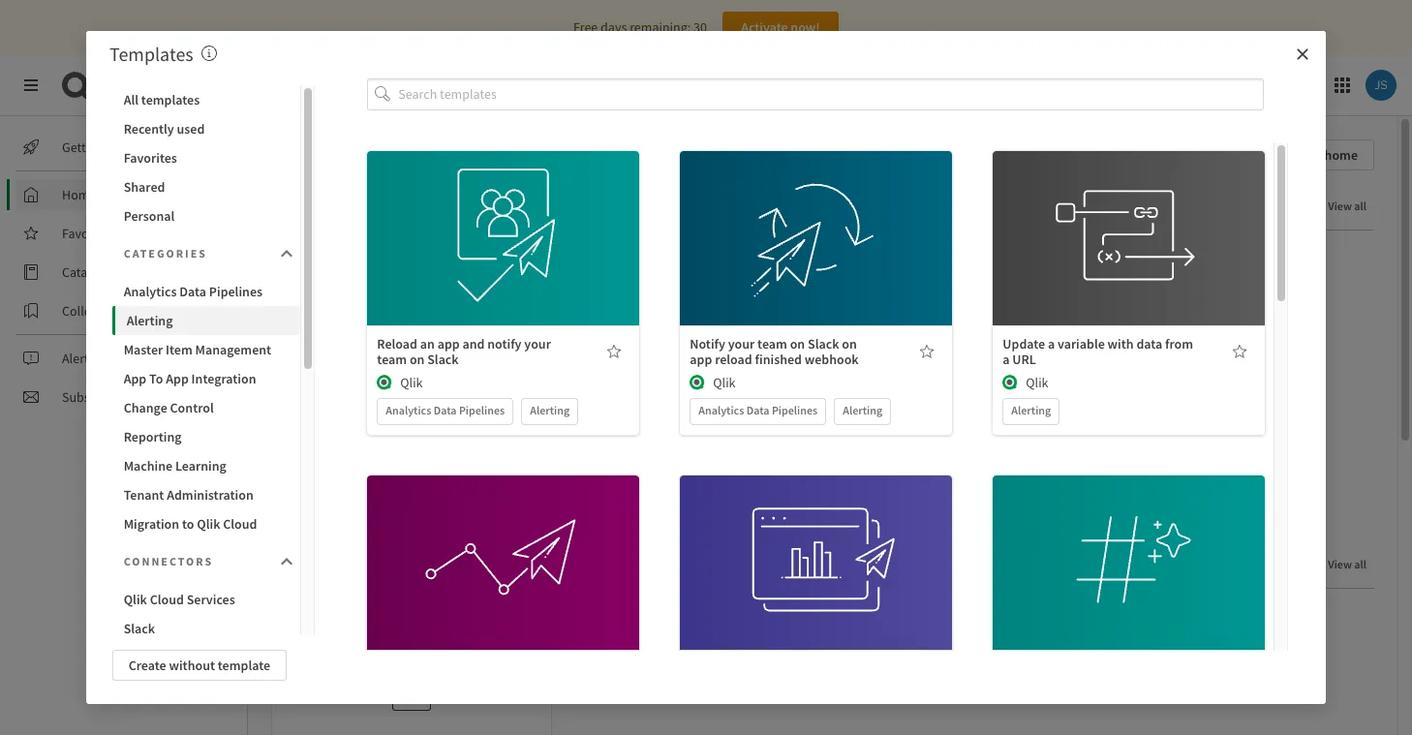 Task type: describe. For each thing, give the bounding box(es) containing it.
item
[[166, 341, 192, 358]]

qlik image for app
[[690, 374, 705, 390]]

webhook
[[805, 350, 859, 368]]

with
[[1108, 335, 1134, 352]]

connectors
[[124, 554, 213, 569]]

template inside button
[[218, 657, 270, 674]]

all
[[124, 91, 139, 108]]

all for second view all link
[[1354, 557, 1367, 571]]

data for notify your team on slack on app reload finished webhook
[[746, 403, 770, 417]]

add to favorites image
[[1232, 343, 1248, 359]]

team inside reload an app and notify your team on slack
[[377, 350, 407, 368]]

analytics to explore link
[[298, 194, 470, 218]]

reporting button
[[112, 422, 300, 451]]

integration
[[191, 370, 256, 387]]

ago
[[405, 454, 423, 468]]

without
[[169, 657, 215, 674]]

2 horizontal spatial on
[[842, 335, 857, 352]]

ask insight advisor
[[1026, 77, 1136, 94]]

subscriptions
[[62, 388, 140, 406]]

machine
[[124, 457, 173, 475]]

data for reload an app and notify your team on slack
[[434, 403, 457, 417]]

master item management
[[124, 341, 271, 358]]

alerting inside button
[[127, 312, 173, 329]]

create
[[128, 657, 166, 674]]

learning
[[175, 457, 227, 475]]

qlik cloud services
[[124, 591, 235, 608]]

qlik cloud services button
[[112, 585, 300, 614]]

analytics inside "home" 'main content'
[[298, 194, 374, 218]]

slack inside reload an app and notify your team on slack
[[427, 350, 459, 368]]

data
[[1136, 335, 1163, 352]]

machine learning button
[[112, 451, 300, 480]]

recently used inside "button"
[[124, 120, 205, 138]]

getting started
[[62, 139, 146, 156]]

1 horizontal spatial a
[[1048, 335, 1055, 352]]

30
[[693, 18, 707, 36]]

now!
[[791, 18, 820, 36]]

slack button
[[112, 614, 300, 643]]

to for explore
[[378, 194, 395, 218]]

app to app integration
[[124, 370, 256, 387]]

to for qlik
[[182, 515, 194, 533]]

personal
[[124, 207, 175, 225]]

collections link
[[15, 295, 232, 326]]

recently inside "home" 'main content'
[[298, 552, 370, 576]]

management
[[195, 341, 271, 358]]

free days remaining: 30
[[573, 18, 707, 36]]

qlik for reload
[[713, 373, 736, 391]]

templates are pre-built automations that help you automate common business workflows. get started by selecting one of the pre-built templates or choose the blank canvas to build an automation from scratch. tooltip
[[201, 42, 217, 66]]

favorites button
[[112, 143, 300, 172]]

connectors button
[[112, 542, 300, 581]]

explore
[[399, 194, 462, 218]]

reload an app and notify your team on slack
[[377, 335, 551, 368]]

home main content
[[240, 116, 1412, 735]]

shared
[[124, 178, 165, 196]]

app inside "home" 'main content'
[[312, 433, 335, 450]]

jacob simon element
[[284, 452, 301, 470]]

favorites link
[[15, 218, 232, 249]]

2 view all link from the top
[[1328, 551, 1374, 575]]

recently used button
[[112, 114, 300, 143]]

minutes
[[363, 454, 403, 468]]

all templates
[[124, 91, 200, 108]]

notify
[[487, 335, 522, 352]]

finished
[[755, 350, 802, 368]]

tenant administration button
[[112, 480, 300, 509]]

alerts link
[[15, 343, 232, 374]]

to
[[149, 370, 163, 387]]

getting
[[62, 139, 103, 156]]

add to favorites image for your
[[607, 343, 622, 359]]

change control
[[124, 399, 214, 416]]

your for notify
[[728, 335, 755, 352]]

analytics services
[[191, 73, 335, 97]]

categories
[[124, 246, 207, 261]]

team inside notify your team on slack on app reload finished webhook
[[758, 335, 787, 352]]

updated
[[305, 454, 347, 468]]

administration
[[167, 486, 254, 504]]

data inside analytics data pipelines button
[[179, 283, 206, 300]]

qlik image for a
[[1003, 374, 1018, 390]]

home inside navigation pane element
[[62, 186, 96, 203]]

1 view all from the top
[[1328, 199, 1367, 213]]

home
[[1325, 146, 1358, 164]]

variable
[[1058, 335, 1105, 352]]

customize your home
[[1232, 146, 1358, 164]]

10
[[349, 454, 361, 468]]

recently used link
[[298, 552, 422, 576]]

close image
[[1295, 46, 1310, 62]]

ask
[[1026, 77, 1047, 94]]

app to app integration button
[[112, 364, 300, 393]]

control
[[170, 399, 214, 416]]

first
[[284, 433, 310, 450]]

change
[[124, 399, 167, 416]]

templates
[[109, 42, 193, 66]]

reload
[[715, 350, 752, 368]]

2 app from the left
[[166, 370, 189, 387]]

master
[[124, 341, 163, 358]]

qlik for url
[[1026, 373, 1049, 391]]

create without template button
[[112, 650, 287, 681]]

getting started link
[[15, 132, 232, 163]]

your for customize
[[1295, 146, 1322, 164]]

master item management button
[[112, 335, 300, 364]]

2 view all from the top
[[1328, 557, 1367, 571]]

url
[[1012, 350, 1036, 368]]

used inside "home" 'main content'
[[374, 552, 414, 576]]

categories button
[[112, 234, 300, 273]]

add to favorites image for on
[[919, 343, 935, 359]]

started
[[106, 139, 146, 156]]

searchbar element
[[643, 69, 982, 101]]

1 app from the left
[[124, 370, 147, 387]]



Task type: locate. For each thing, give the bounding box(es) containing it.
Search text field
[[674, 69, 982, 101]]

cloud inside button
[[150, 591, 184, 608]]

updated 10 minutes ago
[[305, 454, 423, 468]]

personal button
[[112, 201, 300, 231]]

home link
[[15, 179, 232, 210]]

ask insight advisor button
[[994, 70, 1145, 101]]

favorites up "catalog"
[[62, 225, 114, 242]]

1 horizontal spatial app
[[437, 335, 460, 352]]

0 horizontal spatial app
[[312, 433, 335, 450]]

2 horizontal spatial app
[[690, 350, 712, 368]]

1 vertical spatial services
[[187, 591, 235, 608]]

your inside notify your team on slack on app reload finished webhook
[[728, 335, 755, 352]]

1 vertical spatial favorites
[[62, 225, 114, 242]]

qlik image
[[377, 374, 393, 390]]

slack left and in the top left of the page
[[427, 350, 459, 368]]

0 vertical spatial cloud
[[223, 515, 257, 533]]

pipelines down finished
[[772, 403, 818, 417]]

free
[[573, 18, 598, 36]]

0 horizontal spatial cloud
[[150, 591, 184, 608]]

catalog link
[[15, 257, 232, 288]]

all for first view all link from the top of the "home" 'main content'
[[1354, 199, 1367, 213]]

0 horizontal spatial analytics data pipelines
[[124, 283, 263, 300]]

qlik image down the notify
[[690, 374, 705, 390]]

a left the url
[[1003, 350, 1010, 368]]

1 vertical spatial view
[[1328, 557, 1352, 571]]

activate now!
[[741, 18, 820, 36]]

move collection image
[[271, 554, 291, 573]]

pipelines inside button
[[209, 283, 263, 300]]

change control button
[[112, 393, 300, 422]]

0 horizontal spatial add to favorites image
[[607, 343, 622, 359]]

analytics
[[191, 73, 264, 97], [298, 194, 374, 218], [124, 283, 177, 300], [386, 403, 431, 417], [699, 403, 744, 417]]

migration to qlik cloud button
[[112, 509, 300, 539]]

0 horizontal spatial recently
[[124, 120, 174, 138]]

update
[[1003, 335, 1045, 352]]

qlik right qlik image
[[400, 373, 423, 391]]

alerting button
[[112, 306, 300, 335]]

analytics down qlik image
[[386, 403, 431, 417]]

catalog
[[62, 263, 105, 281]]

add to favorites image right webhook
[[919, 343, 935, 359]]

view for first view all link from the top of the "home" 'main content'
[[1328, 199, 1352, 213]]

use template
[[465, 208, 542, 225], [778, 208, 855, 225], [1091, 208, 1168, 225], [465, 532, 542, 550], [778, 532, 855, 550], [1091, 532, 1168, 550]]

reporting
[[124, 428, 182, 446]]

1 horizontal spatial used
[[374, 552, 414, 576]]

0 vertical spatial all
[[1354, 199, 1367, 213]]

slack
[[808, 335, 839, 352], [427, 350, 459, 368], [124, 620, 155, 637]]

reload
[[377, 335, 417, 352]]

team
[[758, 335, 787, 352], [377, 350, 407, 368]]

to inside button
[[182, 515, 194, 533]]

data right 'personal' element
[[434, 403, 457, 417]]

to
[[378, 194, 395, 218], [182, 515, 194, 533]]

pipelines up "alerting" button at left top
[[209, 283, 263, 300]]

2 view from the top
[[1328, 557, 1352, 571]]

2 horizontal spatial slack
[[808, 335, 839, 352]]

analytics inside button
[[124, 283, 177, 300]]

2 horizontal spatial your
[[1295, 146, 1322, 164]]

pipelines down reload an app and notify your team on slack
[[459, 403, 505, 417]]

0 vertical spatial view
[[1328, 199, 1352, 213]]

your
[[1295, 146, 1322, 164], [524, 335, 551, 352], [728, 335, 755, 352]]

0 horizontal spatial pipelines
[[209, 283, 263, 300]]

recently inside "button"
[[124, 120, 174, 138]]

recently used down all templates
[[124, 120, 205, 138]]

1 horizontal spatial pipelines
[[459, 403, 505, 417]]

1 horizontal spatial your
[[728, 335, 755, 352]]

0 vertical spatial to
[[378, 194, 395, 218]]

update a variable with data from a url
[[1003, 335, 1193, 368]]

to inside "home" 'main content'
[[378, 194, 395, 218]]

close sidebar menu image
[[23, 77, 39, 93]]

analytics data pipelines up ago
[[386, 403, 505, 417]]

favorites inside button
[[124, 149, 177, 167]]

qlik inside button
[[124, 591, 147, 608]]

1 qlik image from the left
[[690, 374, 705, 390]]

1 add to favorites image from the left
[[607, 343, 622, 359]]

all templates button
[[112, 85, 300, 114]]

navigation pane element
[[0, 124, 247, 420]]

analytics to explore
[[298, 194, 462, 218]]

analytics data pipelines down finished
[[699, 403, 818, 417]]

0 vertical spatial home
[[271, 139, 331, 169]]

services inside button
[[187, 591, 235, 608]]

qlik down connectors
[[124, 591, 147, 608]]

0 vertical spatial view all link
[[1328, 193, 1374, 217]]

use template button
[[443, 201, 564, 232], [756, 201, 877, 232], [1069, 201, 1190, 232], [443, 526, 564, 557], [756, 526, 877, 557], [1069, 526, 1190, 557]]

0 horizontal spatial to
[[182, 515, 194, 533]]

customize your home button
[[1196, 139, 1374, 170]]

1 horizontal spatial recently
[[298, 552, 370, 576]]

2 qlik image from the left
[[1003, 374, 1018, 390]]

analytics services element
[[191, 73, 335, 97]]

1 horizontal spatial slack
[[427, 350, 459, 368]]

1 vertical spatial all
[[1354, 557, 1367, 571]]

0 vertical spatial services
[[268, 73, 335, 97]]

notify
[[690, 335, 725, 352]]

app right to
[[166, 370, 189, 387]]

data down finished
[[746, 403, 770, 417]]

home down analytics services element at the top of page
[[271, 139, 331, 169]]

an
[[420, 335, 435, 352]]

templates are pre-built automations that help you automate common business workflows. get started by selecting one of the pre-built templates or choose the blank canvas to build an automation from scratch. image
[[201, 46, 217, 61]]

1 horizontal spatial recently used
[[298, 552, 414, 576]]

on right finished
[[842, 335, 857, 352]]

a
[[1048, 335, 1055, 352], [1003, 350, 1010, 368]]

1 all from the top
[[1354, 199, 1367, 213]]

analytics left explore
[[298, 194, 374, 218]]

data
[[179, 283, 206, 300], [434, 403, 457, 417], [746, 403, 770, 417]]

app left reload
[[690, 350, 712, 368]]

add to favorites image
[[607, 343, 622, 359], [919, 343, 935, 359]]

slack up create
[[124, 620, 155, 637]]

app inside reload an app and notify your team on slack
[[437, 335, 460, 352]]

qlik image down the url
[[1003, 374, 1018, 390]]

your left home
[[1295, 146, 1322, 164]]

insight
[[1049, 77, 1090, 94]]

advisor
[[1092, 77, 1136, 94]]

team right reload
[[758, 335, 787, 352]]

app inside notify your team on slack on app reload finished webhook
[[690, 350, 712, 368]]

recently up started
[[124, 120, 174, 138]]

data up "alerting" button at left top
[[179, 283, 206, 300]]

1 vertical spatial to
[[182, 515, 194, 533]]

2 all from the top
[[1354, 557, 1367, 571]]

1 view all link from the top
[[1328, 193, 1374, 217]]

collections
[[62, 302, 125, 320]]

1 vertical spatial view all link
[[1328, 551, 1374, 575]]

0 horizontal spatial app
[[124, 370, 147, 387]]

home
[[271, 139, 331, 169], [62, 186, 96, 203]]

0 horizontal spatial favorites
[[62, 225, 114, 242]]

your right the notify
[[728, 335, 755, 352]]

cloud down connectors
[[150, 591, 184, 608]]

add to favorites image left the notify
[[607, 343, 622, 359]]

qlik down the url
[[1026, 373, 1049, 391]]

1 vertical spatial recently used
[[298, 552, 414, 576]]

slack inside notify your team on slack on app reload finished webhook
[[808, 335, 839, 352]]

to down tenant administration
[[182, 515, 194, 533]]

0 horizontal spatial slack
[[124, 620, 155, 637]]

0 vertical spatial used
[[177, 120, 205, 138]]

your inside button
[[1295, 146, 1322, 164]]

analytics data pipelines inside button
[[124, 283, 263, 300]]

1 horizontal spatial on
[[790, 335, 805, 352]]

template
[[489, 208, 542, 225], [802, 208, 855, 225], [1115, 208, 1168, 225], [489, 532, 542, 550], [802, 532, 855, 550], [1115, 532, 1168, 550], [218, 657, 270, 674]]

1 horizontal spatial analytics data pipelines
[[386, 403, 505, 417]]

recently used inside "home" 'main content'
[[298, 552, 414, 576]]

home down getting
[[62, 186, 96, 203]]

favorites inside favorites 'link'
[[62, 225, 114, 242]]

cloud down administration
[[223, 515, 257, 533]]

qlik down administration
[[197, 515, 220, 533]]

app right the an
[[437, 335, 460, 352]]

0 horizontal spatial on
[[410, 350, 425, 368]]

0 horizontal spatial services
[[187, 591, 235, 608]]

analytics data pipelines for notify your team on slack on app reload finished webhook
[[699, 403, 818, 417]]

favorites up shared on the top left
[[124, 149, 177, 167]]

a right update
[[1048, 335, 1055, 352]]

tenant administration
[[124, 486, 254, 504]]

first app
[[284, 433, 335, 450]]

1 horizontal spatial team
[[758, 335, 787, 352]]

0 horizontal spatial recently used
[[124, 120, 205, 138]]

migration
[[124, 515, 179, 533]]

create without template
[[128, 657, 270, 674]]

slack right finished
[[808, 335, 839, 352]]

analytics down the categories
[[124, 283, 177, 300]]

recently used right move collection image
[[298, 552, 414, 576]]

1 horizontal spatial services
[[268, 73, 335, 97]]

tenant
[[124, 486, 164, 504]]

recently right move collection image
[[298, 552, 370, 576]]

0 vertical spatial recently
[[124, 120, 174, 138]]

0 horizontal spatial used
[[177, 120, 205, 138]]

app up updated
[[312, 433, 335, 450]]

1 vertical spatial view all
[[1328, 557, 1367, 571]]

1 horizontal spatial home
[[271, 139, 331, 169]]

cloud inside button
[[223, 515, 257, 533]]

home inside 'main content'
[[271, 139, 331, 169]]

your right notify
[[524, 335, 551, 352]]

cloud
[[223, 515, 257, 533], [150, 591, 184, 608]]

0 horizontal spatial home
[[62, 186, 96, 203]]

analytics down reload
[[699, 403, 744, 417]]

on inside reload an app and notify your team on slack
[[410, 350, 425, 368]]

2 horizontal spatial analytics data pipelines
[[699, 403, 818, 417]]

jacob simon image
[[284, 452, 301, 470]]

customize
[[1232, 146, 1292, 164]]

2 add to favorites image from the left
[[919, 343, 935, 359]]

shared button
[[112, 172, 300, 201]]

analytics data pipelines button
[[112, 277, 300, 306]]

1 horizontal spatial data
[[434, 403, 457, 417]]

migration to qlik cloud
[[124, 515, 257, 533]]

1 horizontal spatial qlik image
[[1003, 374, 1018, 390]]

activate
[[741, 18, 788, 36]]

1 vertical spatial cloud
[[150, 591, 184, 608]]

templates
[[141, 91, 200, 108]]

0 vertical spatial recently used
[[124, 120, 205, 138]]

0 vertical spatial view all
[[1328, 199, 1367, 213]]

0 horizontal spatial data
[[179, 283, 206, 300]]

Search templates text field
[[398, 78, 1264, 110]]

days
[[601, 18, 627, 36]]

details
[[484, 250, 523, 268], [796, 250, 836, 268], [1109, 250, 1149, 268], [484, 575, 523, 592], [796, 575, 836, 592], [1109, 575, 1149, 592]]

notify your team on slack on app reload finished webhook
[[690, 335, 859, 368]]

alerting
[[127, 312, 173, 329], [530, 403, 570, 417], [843, 403, 883, 417], [1011, 403, 1051, 417]]

qlik down reload
[[713, 373, 736, 391]]

1 horizontal spatial cloud
[[223, 515, 257, 533]]

used inside "button"
[[177, 120, 205, 138]]

alerts
[[62, 350, 94, 367]]

0 horizontal spatial a
[[1003, 350, 1010, 368]]

your inside reload an app and notify your team on slack
[[524, 335, 551, 352]]

0 vertical spatial favorites
[[124, 149, 177, 167]]

used
[[177, 120, 205, 138], [374, 552, 414, 576]]

machine learning
[[124, 457, 227, 475]]

all
[[1354, 199, 1367, 213], [1354, 557, 1367, 571]]

qlik inside button
[[197, 515, 220, 533]]

qlik for on
[[400, 373, 423, 391]]

1 view from the top
[[1328, 199, 1352, 213]]

slack inside slack button
[[124, 620, 155, 637]]

analytics down templates are pre-built automations that help you automate common business workflows. get started by selecting one of the pre-built templates or choose the blank canvas to build an automation from scratch. tooltip
[[191, 73, 264, 97]]

1 vertical spatial home
[[62, 186, 96, 203]]

personal element
[[396, 405, 427, 436]]

qlik image
[[690, 374, 705, 390], [1003, 374, 1018, 390]]

view for second view all link
[[1328, 557, 1352, 571]]

1 vertical spatial recently
[[298, 552, 370, 576]]

analytics data pipelines for reload an app and notify your team on slack
[[386, 403, 505, 417]]

subscriptions link
[[15, 382, 232, 413]]

details button
[[443, 244, 564, 275], [756, 244, 877, 275], [1069, 244, 1190, 275], [443, 568, 564, 599], [756, 568, 877, 599], [1069, 568, 1190, 599]]

0 horizontal spatial team
[[377, 350, 407, 368]]

favorites
[[124, 149, 177, 167], [62, 225, 114, 242]]

and
[[462, 335, 485, 352]]

remaining:
[[630, 18, 691, 36]]

on
[[790, 335, 805, 352], [842, 335, 857, 352], [410, 350, 425, 368]]

0 horizontal spatial qlik image
[[690, 374, 705, 390]]

team up qlik image
[[377, 350, 407, 368]]

2 horizontal spatial data
[[746, 403, 770, 417]]

to left explore
[[378, 194, 395, 218]]

from
[[1165, 335, 1193, 352]]

pipelines for reload an app and notify your team on slack
[[459, 403, 505, 417]]

1 vertical spatial used
[[374, 552, 414, 576]]

on right reload
[[790, 335, 805, 352]]

1 horizontal spatial add to favorites image
[[919, 343, 935, 359]]

analytics data pipelines up "alerting" button at left top
[[124, 283, 263, 300]]

1 horizontal spatial to
[[378, 194, 395, 218]]

2 horizontal spatial pipelines
[[772, 403, 818, 417]]

pipelines for notify your team on slack on app reload finished webhook
[[772, 403, 818, 417]]

1 horizontal spatial favorites
[[124, 149, 177, 167]]

view
[[1328, 199, 1352, 213], [1328, 557, 1352, 571]]

1 horizontal spatial app
[[166, 370, 189, 387]]

0 horizontal spatial your
[[524, 335, 551, 352]]

app left to
[[124, 370, 147, 387]]

on left and in the top left of the page
[[410, 350, 425, 368]]



Task type: vqa. For each thing, say whether or not it's contained in the screenshot.
Qlik Sense Mobile
no



